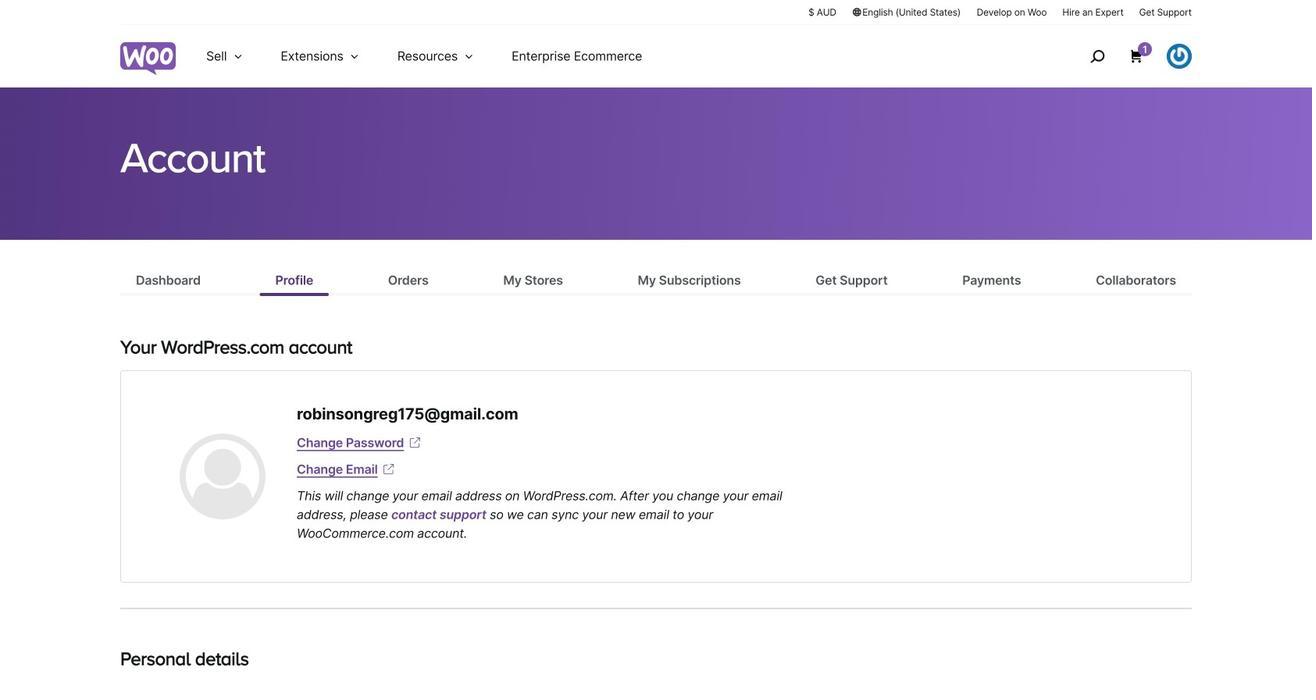 Task type: describe. For each thing, give the bounding box(es) containing it.
0 vertical spatial external link image
[[407, 435, 423, 451]]

open account menu image
[[1167, 44, 1192, 69]]



Task type: locate. For each thing, give the bounding box(es) containing it.
1 horizontal spatial external link image
[[407, 435, 423, 451]]

gravatar image image
[[180, 434, 266, 519]]

0 horizontal spatial external link image
[[381, 462, 397, 477]]

external link image
[[407, 435, 423, 451], [381, 462, 397, 477]]

service navigation menu element
[[1057, 31, 1192, 82]]

search image
[[1085, 44, 1110, 69]]

1 vertical spatial external link image
[[381, 462, 397, 477]]



